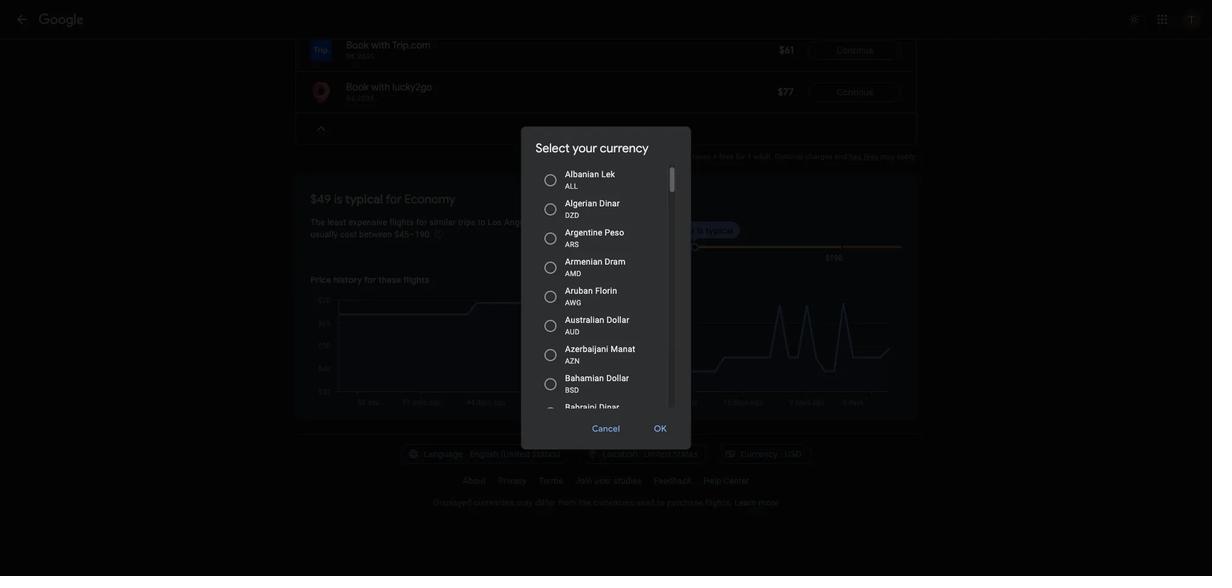 Task type: locate. For each thing, give the bounding box(es) containing it.
dinar up cancel
[[599, 402, 620, 412]]

your
[[573, 141, 597, 156]]

b6 down b6 2835 text box
[[346, 94, 355, 103]]

aruban
[[565, 285, 593, 295]]

1 vertical spatial $49
[[680, 225, 695, 236]]

1 b6 from the top
[[346, 52, 355, 61]]

1 vertical spatial is
[[697, 225, 704, 236]]

purchase
[[668, 498, 703, 508]]

currencies down join user studies link
[[594, 498, 634, 508]]

1 horizontal spatial to
[[658, 498, 665, 508]]

1 horizontal spatial fees
[[864, 152, 879, 161]]

1 dollar from the top
[[607, 315, 629, 325]]

1 vertical spatial b6
[[346, 94, 355, 103]]

1 vertical spatial continue
[[837, 87, 874, 98]]

join
[[576, 476, 592, 486]]

join user studies
[[576, 476, 642, 486]]

2 book from the top
[[346, 81, 369, 94]]

displayed
[[434, 498, 472, 508]]

the least expensive flights for similar trips to los angeles usually cost between $45–190.
[[311, 217, 536, 239]]

go back image
[[15, 12, 29, 27]]

0 vertical spatial is
[[334, 191, 343, 207]]

1 vertical spatial continue button
[[809, 83, 902, 102]]

0 vertical spatial $49
[[311, 191, 331, 207]]

used
[[636, 498, 655, 508]]

aud
[[565, 328, 580, 336]]

learn
[[735, 498, 757, 508]]

currency
[[600, 141, 649, 156]]

book up b6 2835 text box
[[346, 39, 369, 52]]

australian
[[565, 315, 604, 325]]

$190
[[826, 254, 843, 262]]

typical
[[345, 191, 383, 207], [706, 225, 734, 236]]

2835 up flight number b6 2835 text field on the left
[[357, 52, 375, 61]]

1 vertical spatial may
[[517, 498, 533, 508]]

may left differ
[[517, 498, 533, 508]]

0 vertical spatial typical
[[345, 191, 383, 207]]

2835 inside book with trip.com b6 2835
[[357, 52, 375, 61]]

0 vertical spatial continue
[[837, 45, 874, 56]]

dinar inside "algerian dinar dzd"
[[599, 198, 620, 208]]

dram
[[605, 256, 626, 266]]

1 2835 from the top
[[357, 52, 375, 61]]

with inside book with trip.com b6 2835
[[371, 39, 390, 52]]

between
[[359, 229, 392, 239]]

learn more about price insights image
[[434, 230, 444, 239]]

select your currency
[[536, 141, 649, 156]]

fees
[[720, 152, 734, 161], [864, 152, 879, 161]]

0 vertical spatial dollar
[[607, 315, 629, 325]]

is for $49 is typical
[[697, 225, 704, 236]]

to right used
[[658, 498, 665, 508]]

dzd
[[565, 211, 579, 220]]

1 horizontal spatial $49
[[680, 225, 695, 236]]

1 horizontal spatial currencies
[[594, 498, 634, 508]]

0 vertical spatial with
[[371, 39, 390, 52]]

currencies down privacy 'link'
[[474, 498, 514, 508]]

0 horizontal spatial $49
[[311, 191, 331, 207]]

1 vertical spatial dinar
[[599, 402, 620, 412]]

the
[[579, 498, 591, 508]]

2 2835 from the top
[[357, 94, 375, 103]]

english
[[470, 449, 499, 460]]

learn more link
[[735, 498, 779, 508]]

flights up $45–190.
[[390, 217, 414, 227]]

0 horizontal spatial typical
[[345, 191, 383, 207]]

fees right +
[[720, 152, 734, 161]]

book inside book with trip.com b6 2835
[[346, 39, 369, 52]]

fees right bag
[[864, 152, 879, 161]]

dinar for bahraini dinar
[[599, 402, 620, 412]]

1 continue button from the top
[[809, 41, 902, 60]]

0 vertical spatial to
[[478, 217, 486, 227]]

about link
[[457, 471, 492, 491]]

b6 inside book with lucky2go b6 2835
[[346, 94, 355, 103]]

join user studies link
[[570, 471, 648, 491]]

terms
[[539, 476, 563, 486]]

states)
[[532, 449, 561, 460]]

and
[[835, 152, 848, 161]]

with inside book with lucky2go b6 2835
[[371, 81, 390, 94]]

to
[[478, 217, 486, 227], [658, 498, 665, 508]]

2835 down b6 2835 text box
[[357, 94, 375, 103]]

bsd
[[565, 386, 579, 394]]

price history graph application
[[309, 296, 902, 407]]

trips
[[458, 217, 476, 227]]

$45–190.
[[395, 229, 432, 239]]

1 horizontal spatial may
[[881, 152, 895, 161]]

dollar inside australian dollar aud
[[607, 315, 629, 325]]

book inside book with lucky2go b6 2835
[[346, 81, 369, 94]]

charges
[[806, 152, 833, 161]]

$49 is typical
[[680, 225, 734, 236]]

continue
[[837, 45, 874, 56], [837, 87, 874, 98]]

2835 for book with trip.com
[[357, 52, 375, 61]]

language
[[424, 449, 463, 460]]

dinar right algerian
[[599, 198, 620, 208]]

for
[[736, 152, 746, 161], [386, 191, 402, 207], [416, 217, 428, 227], [364, 275, 376, 285]]

0 vertical spatial b6
[[346, 52, 355, 61]]

dollar down azerbaijani manat azn
[[606, 373, 629, 383]]

1 vertical spatial 2835
[[357, 94, 375, 103]]

2835
[[357, 52, 375, 61], [357, 94, 375, 103]]

with up flight number b6 2835 text field on the left
[[371, 81, 390, 94]]

book for book with lucky2go
[[346, 81, 369, 94]]

0 horizontal spatial is
[[334, 191, 343, 207]]

0 vertical spatial book
[[346, 39, 369, 52]]

1 horizontal spatial typical
[[706, 225, 734, 236]]

location
[[603, 449, 638, 460]]

1 vertical spatial with
[[371, 81, 390, 94]]

0 horizontal spatial may
[[517, 498, 533, 508]]

about
[[463, 476, 486, 486]]

2835 inside book with lucky2go b6 2835
[[357, 94, 375, 103]]

0 horizontal spatial currencies
[[474, 498, 514, 508]]

armenian
[[565, 256, 603, 266]]

1 continue from the top
[[837, 45, 874, 56]]

$61
[[780, 44, 794, 56]]

for up $45–190.
[[416, 217, 428, 227]]

flights inside the least expensive flights for similar trips to los angeles usually cost between $45–190.
[[390, 217, 414, 227]]

book
[[346, 39, 369, 52], [346, 81, 369, 94]]

help center link
[[698, 471, 756, 491]]

0 vertical spatial dinar
[[599, 198, 620, 208]]

currencies
[[474, 498, 514, 508], [594, 498, 634, 508]]

to left los
[[478, 217, 486, 227]]

hide booking options image
[[314, 121, 329, 136]]

2 continue from the top
[[837, 87, 874, 98]]

may left "apply."
[[881, 152, 895, 161]]

$77
[[778, 86, 794, 98]]

manat
[[611, 344, 635, 354]]

dollar inside bahamian dollar bsd
[[606, 373, 629, 383]]

bahamian
[[565, 373, 604, 383]]

taxes
[[693, 152, 711, 161]]

1 vertical spatial flights
[[404, 275, 430, 285]]

2 continue button from the top
[[809, 83, 902, 102]]

required
[[663, 152, 691, 161]]

may
[[881, 152, 895, 161], [517, 498, 533, 508]]

differ
[[535, 498, 556, 508]]

with up b6 2835 text box
[[371, 39, 390, 52]]

0 horizontal spatial fees
[[720, 152, 734, 161]]

for up the expensive
[[386, 191, 402, 207]]

1 with from the top
[[371, 39, 390, 52]]

continue button
[[809, 41, 902, 60], [809, 83, 902, 102]]

$49
[[311, 191, 331, 207], [680, 225, 695, 236]]

with
[[371, 39, 390, 52], [371, 81, 390, 94]]

1 vertical spatial book
[[346, 81, 369, 94]]

help center
[[704, 476, 750, 486]]

b6 inside book with trip.com b6 2835
[[346, 52, 355, 61]]

book up flight number b6 2835 text field on the left
[[346, 81, 369, 94]]

0 vertical spatial continue button
[[809, 41, 902, 60]]

dollar
[[607, 315, 629, 325], [606, 373, 629, 383]]

2 with from the top
[[371, 81, 390, 94]]

peso
[[605, 227, 624, 237]]

azerbaijani manat azn
[[565, 344, 635, 365]]

1 book from the top
[[346, 39, 369, 52]]

1 horizontal spatial is
[[697, 225, 704, 236]]

flights right these on the left top of the page
[[404, 275, 430, 285]]

2 dollar from the top
[[606, 373, 629, 383]]

0 vertical spatial flights
[[390, 217, 414, 227]]

more
[[759, 498, 779, 508]]

1 vertical spatial dollar
[[606, 373, 629, 383]]

b6 up flight number b6 2835 text field on the left
[[346, 52, 355, 61]]

to inside the least expensive flights for similar trips to los angeles usually cost between $45–190.
[[478, 217, 486, 227]]

book with trip.com b6 2835
[[346, 39, 431, 61]]

0 horizontal spatial to
[[478, 217, 486, 227]]

cancel button
[[578, 415, 635, 444]]

currency
[[741, 449, 779, 460]]

economy
[[405, 191, 455, 207]]

dollar up manat
[[607, 315, 629, 325]]

apply.
[[897, 152, 917, 161]]

for left these on the left top of the page
[[364, 275, 376, 285]]

0 vertical spatial 2835
[[357, 52, 375, 61]]

amd
[[565, 269, 581, 278]]

expensive
[[349, 217, 387, 227]]

displayed currencies may differ from the currencies used to purchase flights. learn more
[[434, 498, 779, 508]]

2 b6 from the top
[[346, 94, 355, 103]]

feedback link
[[648, 471, 698, 491]]

1 vertical spatial typical
[[706, 225, 734, 236]]



Task type: describe. For each thing, give the bounding box(es) containing it.
continue for $61
[[837, 45, 874, 56]]

lucky2go
[[393, 81, 433, 94]]

typical for $49 is typical for economy
[[345, 191, 383, 207]]

is for $49 is typical for economy
[[334, 191, 343, 207]]

Flight number B6 2835 text field
[[346, 52, 375, 61]]

florin
[[595, 285, 617, 295]]

similar
[[430, 217, 456, 227]]

prices include required taxes + fees for 1 adult. optional charges and bag fees may apply.
[[613, 152, 917, 161]]

(united
[[501, 449, 530, 460]]

australian dollar aud
[[565, 315, 629, 336]]

$49 for $49 is typical
[[680, 225, 695, 236]]

argentine
[[565, 227, 603, 237]]

+
[[713, 152, 718, 161]]

usually
[[311, 229, 338, 239]]

for left 1
[[736, 152, 746, 161]]

these
[[379, 275, 402, 285]]

with for trip.com
[[371, 39, 390, 52]]

ok
[[654, 424, 667, 435]]

77 US dollars text field
[[778, 86, 794, 98]]

61 US dollars text field
[[780, 44, 794, 56]]

continue for $77
[[837, 87, 874, 98]]

2 fees from the left
[[864, 152, 879, 161]]

continue button for $61
[[809, 41, 902, 60]]

include
[[636, 152, 661, 161]]

adult.
[[754, 152, 773, 161]]

price history for these flights
[[311, 275, 430, 285]]

ok button
[[640, 415, 682, 444]]

privacy link
[[492, 471, 533, 491]]

the
[[311, 217, 325, 227]]

1 vertical spatial to
[[658, 498, 665, 508]]

user
[[595, 476, 612, 486]]

algerian
[[565, 198, 597, 208]]

all
[[565, 182, 578, 190]]

albanian
[[565, 169, 599, 179]]

2835 for book with lucky2go
[[357, 94, 375, 103]]

Flight number B6 2835 text field
[[346, 94, 375, 103]]

algerian dinar dzd
[[565, 198, 620, 220]]

book with lucky2go b6 2835
[[346, 81, 433, 103]]

1 currencies from the left
[[474, 498, 514, 508]]

armenian dram amd
[[565, 256, 626, 278]]

states
[[673, 449, 698, 460]]

studies
[[614, 476, 642, 486]]

privacy
[[498, 476, 527, 486]]

select
[[536, 141, 570, 156]]

price
[[311, 275, 332, 285]]

0 vertical spatial may
[[881, 152, 895, 161]]

awg
[[565, 299, 581, 307]]

bag
[[850, 152, 862, 161]]

lek
[[601, 169, 615, 179]]

book for book with trip.com
[[346, 39, 369, 52]]

united
[[645, 449, 671, 460]]

1
[[748, 152, 752, 161]]

usd
[[785, 449, 802, 460]]

with for lucky2go
[[371, 81, 390, 94]]

history
[[334, 275, 362, 285]]

angeles
[[504, 217, 536, 227]]

cost
[[340, 229, 357, 239]]

b6 for book with lucky2go
[[346, 94, 355, 103]]

2 currencies from the left
[[594, 498, 634, 508]]

trip.com
[[392, 39, 431, 52]]

$49 for $49 is typical for economy
[[311, 191, 331, 207]]

$49 is typical for economy
[[311, 191, 455, 207]]

dollar for australian dollar
[[607, 315, 629, 325]]

dollar for bahamian dollar
[[606, 373, 629, 383]]

price history graph image
[[309, 296, 902, 407]]

continue button for $77
[[809, 83, 902, 102]]

b6 for book with trip.com
[[346, 52, 355, 61]]

bahraini dinar
[[565, 402, 620, 412]]

argentine peso ars
[[565, 227, 624, 249]]

ars
[[565, 240, 579, 249]]

terms link
[[533, 471, 570, 491]]

bahraini
[[565, 402, 597, 412]]

feedback
[[654, 476, 692, 486]]

prices
[[613, 152, 634, 161]]

english (united states)
[[470, 449, 561, 460]]

flights.
[[706, 498, 733, 508]]

azn
[[565, 357, 580, 365]]

for inside the least expensive flights for similar trips to los angeles usually cost between $45–190.
[[416, 217, 428, 227]]

los
[[488, 217, 502, 227]]

least
[[328, 217, 346, 227]]

typical for $49 is typical
[[706, 225, 734, 236]]

azerbaijani
[[565, 344, 608, 354]]

aruban florin awg
[[565, 285, 617, 307]]

optional
[[775, 152, 804, 161]]

united states
[[645, 449, 698, 460]]

albanian lek all
[[565, 169, 615, 190]]

center
[[724, 476, 750, 486]]

1 fees from the left
[[720, 152, 734, 161]]

bag fees button
[[850, 152, 879, 161]]

dinar for algerian dinar dzd
[[599, 198, 620, 208]]



Task type: vqa. For each thing, say whether or not it's contained in the screenshot.


